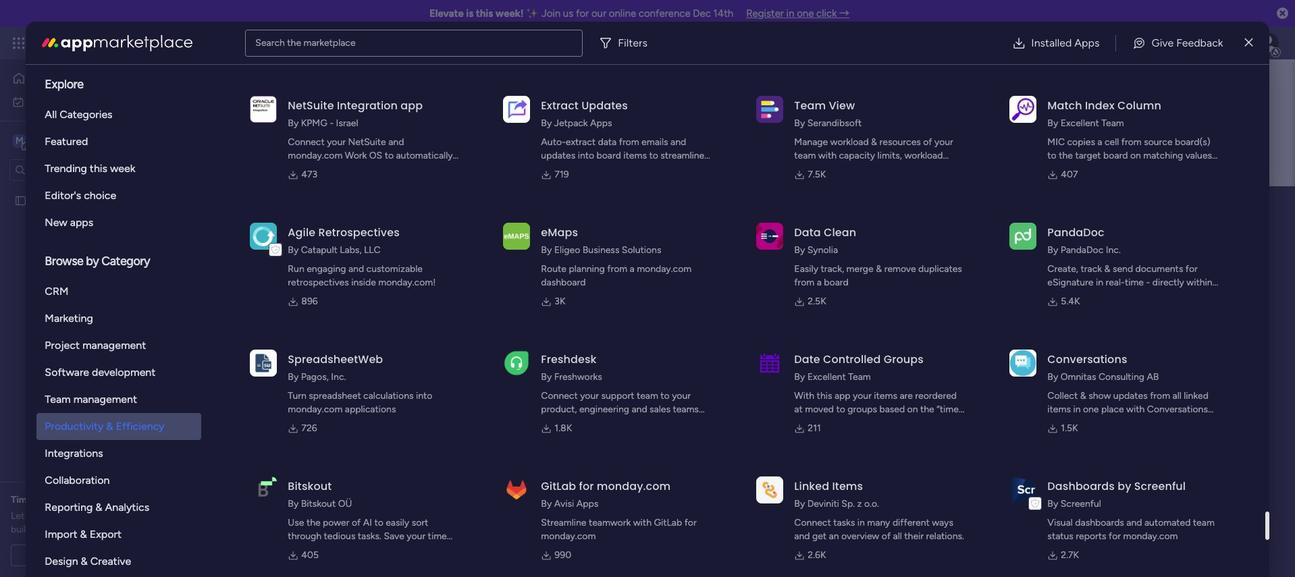 Task type: vqa. For each thing, say whether or not it's contained in the screenshot.


Task type: describe. For each thing, give the bounding box(es) containing it.
so
[[32, 524, 42, 536]]

extract
[[541, 98, 579, 114]]

workspace selection element
[[13, 133, 113, 150]]

eligeo
[[555, 245, 581, 256]]

this right recently
[[451, 305, 466, 316]]

spreadsheetweb
[[288, 352, 383, 368]]

in inside collect & show updates from all linked items in one place with conversations app for monday.com
[[1074, 404, 1081, 416]]

collect
[[1048, 391, 1079, 402]]

by inside extract updates by jetpack apps
[[541, 118, 552, 129]]

recent
[[255, 272, 289, 285]]

for inside the auto-extract data from emails and updates into board items to streamline your workflows. perfect for  ticketing, and crm.
[[644, 164, 656, 175]]

1 vertical spatial test
[[278, 336, 295, 348]]

customizable
[[367, 264, 423, 275]]

create,
[[1048, 264, 1079, 275]]

my
[[30, 96, 43, 107]]

473
[[302, 169, 318, 180]]

excellent for controlled
[[808, 372, 846, 383]]

pagos,
[[301, 372, 329, 383]]

inbox image
[[1089, 36, 1102, 50]]

time inside create, track & send documents for esignature in real-time - directly within your monday.com interface
[[1126, 277, 1145, 289]]

& left efficiency
[[106, 420, 113, 433]]

monday.com inside create, track & send documents for esignature in real-time - directly within your monday.com interface
[[1069, 291, 1124, 302]]

us
[[563, 7, 574, 20]]

of inside time for an expert review let our experts review what you've built so far. free of charge
[[81, 524, 90, 536]]

app for this
[[835, 391, 851, 402]]

app logo image for gitlab for monday.com
[[504, 477, 531, 504]]

matching
[[1144, 150, 1184, 161]]

interface
[[1126, 291, 1164, 302]]

app logo image for netsuite integration app
[[250, 96, 277, 123]]

your inside connect your netsuite and monday.com work os to automatically get real time data visibility
[[327, 136, 346, 148]]

app
[[1048, 418, 1066, 429]]

home button
[[8, 68, 145, 89]]

gitlab inside streamline teamwork with gitlab for monday.com
[[654, 518, 683, 529]]

gitlab inside the gitlab for monday.com by avisi apps
[[541, 479, 577, 495]]

by inside emaps by eligeo business solutions
[[541, 245, 552, 256]]

conversations inside conversations by omnitas consulting ab
[[1048, 352, 1128, 368]]

test list box
[[0, 186, 172, 395]]

resources
[[880, 136, 921, 148]]

productivity & efficiency
[[45, 420, 165, 433]]

0 horizontal spatial workload
[[831, 136, 869, 148]]

and inside visual dashboards and automated team status reports for monday.com
[[1127, 518, 1143, 529]]

public board image inside test link
[[255, 335, 270, 349]]

app logo image for extract updates
[[504, 96, 531, 123]]

applications
[[345, 404, 396, 416]]

join
[[542, 7, 561, 20]]

data inside connect your netsuite and monday.com work os to automatically get real time data visibility
[[344, 164, 362, 175]]

deviniti
[[808, 499, 840, 510]]

by for dashboards
[[1118, 479, 1132, 495]]

search everything image
[[1181, 36, 1195, 50]]

all categories
[[45, 108, 113, 121]]

boards
[[255, 305, 284, 316]]

netsuite inside the netsuite integration app by kpmg - israel
[[288, 98, 334, 114]]

software
[[45, 366, 89, 379]]

0 horizontal spatial dashboards
[[304, 305, 353, 316]]

reports
[[1077, 531, 1107, 543]]

dapulse x slim image
[[1246, 35, 1254, 51]]

select product image
[[12, 36, 26, 50]]

synolia
[[808, 245, 839, 256]]

5.4k
[[1062, 296, 1081, 307]]

customer
[[606, 418, 646, 429]]

app logo image for freshdesk
[[504, 350, 531, 377]]

1 horizontal spatial screenful
[[1135, 479, 1187, 495]]

& right design
[[81, 555, 88, 568]]

and up customer
[[632, 404, 648, 416]]

connect for items
[[795, 518, 832, 529]]

kpmg
[[301, 118, 328, 129]]

to inside mic copies a cell from source board(s) to the target board on matching values in the match columns.
[[1048, 150, 1057, 161]]

by inside date controlled groups by excellent team
[[795, 372, 806, 383]]

ai
[[363, 518, 372, 529]]

home
[[31, 72, 57, 84]]

real
[[305, 164, 320, 175]]

app logo image for emaps
[[504, 223, 531, 250]]

apps inside the gitlab for monday.com by avisi apps
[[577, 499, 599, 510]]

dashboards
[[1048, 479, 1115, 495]]

and inside connect your netsuite and monday.com work os to automatically get real time data visibility
[[389, 136, 404, 148]]

time
[[11, 495, 32, 506]]

visual dashboards and automated team status reports for monday.com
[[1048, 518, 1215, 543]]

apps image
[[1148, 36, 1161, 50]]

marketing
[[45, 312, 93, 325]]

to inside with this app your items are reordered at moved to groups based on the "time left until deadline".
[[837, 404, 846, 416]]

& right free
[[80, 528, 87, 541]]

and right boards
[[286, 305, 302, 316]]

board inside mic copies a cell from source board(s) to the target board on matching values in the match columns.
[[1104, 150, 1129, 161]]

trending
[[45, 162, 87, 175]]

team inside connect your support team to your product, engineering and sales teams and streamline customer requests to your team.
[[637, 391, 659, 402]]

1 horizontal spatial main workspace
[[337, 191, 511, 222]]

the right search
[[287, 37, 301, 48]]

and inside connect tasks in many different ways and get an overview of all their relations.
[[795, 531, 810, 543]]

app for integration
[[401, 98, 423, 114]]

public board image inside 'test' list box
[[14, 194, 27, 207]]

match
[[1048, 98, 1083, 114]]

one inside collect & show updates from all linked items in one place with conversations app for monday.com
[[1084, 404, 1100, 416]]

main inside workspace selection element
[[31, 134, 55, 147]]

this left week
[[90, 162, 107, 175]]

teams
[[673, 404, 699, 416]]

at
[[795, 404, 803, 416]]

analytics
[[105, 501, 149, 514]]

groups
[[884, 352, 924, 368]]

monday work management
[[60, 35, 210, 51]]

& up capacity
[[872, 136, 878, 148]]

experts
[[43, 511, 75, 522]]

is
[[466, 7, 474, 20]]

with inside streamline teamwork with gitlab for monday.com
[[634, 518, 652, 529]]

your up teams
[[672, 391, 691, 402]]

405
[[302, 550, 319, 561]]

of inside connect tasks in many different ways and get an overview of all their relations.
[[882, 531, 891, 543]]

board for updates
[[597, 150, 622, 161]]

engineering
[[580, 404, 630, 416]]

by for browse
[[86, 254, 99, 269]]

team inside match index column by excellent team
[[1102, 118, 1125, 129]]

in inside mic copies a cell from source board(s) to the target board on matching values in the match columns.
[[1048, 164, 1056, 175]]

1.5k
[[1062, 423, 1079, 434]]

see
[[236, 37, 252, 49]]

main workspace inside workspace selection element
[[31, 134, 111, 147]]

design
[[45, 555, 78, 568]]

date
[[795, 352, 821, 368]]

1 horizontal spatial main
[[337, 191, 389, 222]]

featured
[[45, 135, 88, 148]]

app logo image for pandadoc
[[1010, 223, 1037, 250]]

save
[[384, 531, 405, 543]]

a inside mic copies a cell from source board(s) to the target board on matching values in the match columns.
[[1098, 136, 1103, 148]]

your inside create, track & send documents for esignature in real-time - directly within your monday.com interface
[[1048, 291, 1067, 302]]

automatically
[[396, 150, 453, 161]]

less
[[415, 545, 431, 556]]

and left crm.
[[541, 177, 557, 189]]

charge
[[92, 524, 121, 536]]

0 vertical spatial bitskout
[[288, 479, 332, 495]]

brad klo image
[[1258, 32, 1280, 54]]

by inside team view by serandibsoft
[[795, 118, 806, 129]]

app logo image left agile
[[250, 223, 277, 250]]

1 vertical spatial workload
[[905, 150, 944, 161]]

what
[[107, 511, 128, 522]]

trending this week
[[45, 162, 136, 175]]

reporting & analytics
[[45, 501, 149, 514]]

browse by category
[[45, 254, 150, 269]]

your inside use the power of ai to easily sort through tedious tasks. save your time while getting more done with less effort.
[[407, 531, 426, 543]]

their
[[905, 531, 924, 543]]

and inside the run engaging and customizable retrospectives inside monday.com!
[[349, 264, 364, 275]]

capacity
[[840, 150, 876, 161]]

1 vertical spatial pandadoc
[[1061, 245, 1104, 256]]

pandadoc by pandadoc inc.
[[1048, 225, 1122, 256]]

to up "sales"
[[661, 391, 670, 402]]

- inside create, track & send documents for esignature in real-time - directly within your monday.com interface
[[1147, 277, 1151, 289]]

a inside schedule a meeting "button"
[[86, 550, 91, 561]]

within
[[1187, 277, 1213, 289]]

into inside turn spreadsheet calculations into monday.com applications
[[416, 391, 433, 402]]

"time
[[937, 404, 959, 416]]

automated
[[1145, 518, 1191, 529]]

bitskout by bitskout oü
[[288, 479, 352, 510]]

o.o.
[[865, 499, 880, 510]]

to inside the auto-extract data from emails and updates into board items to streamline your workflows. perfect for  ticketing, and crm.
[[650, 150, 659, 161]]

streamline inside the auto-extract data from emails and updates into board items to streamline your workflows. perfect for  ticketing, and crm.
[[661, 150, 705, 161]]

cell
[[1105, 136, 1120, 148]]

netsuite inside connect your netsuite and monday.com work os to automatically get real time data visibility
[[348, 136, 386, 148]]

schedule a meeting
[[44, 550, 128, 561]]

mic copies a cell from source board(s) to the target board on matching values in the match columns.
[[1048, 136, 1213, 175]]

to inside use the power of ai to easily sort through tedious tasks. save your time while getting more done with less effort.
[[375, 518, 384, 529]]

llc
[[364, 245, 381, 256]]

software development
[[45, 366, 156, 379]]

into inside the auto-extract data from emails and updates into board items to streamline your workflows. perfect for  ticketing, and crm.
[[578, 150, 595, 161]]

1.8k
[[555, 423, 572, 434]]

export
[[90, 528, 122, 541]]

in inside connect tasks in many different ways and get an overview of all their relations.
[[858, 518, 865, 529]]

your up the engineering
[[580, 391, 599, 402]]

by inside bitskout by bitskout oü
[[288, 499, 299, 510]]

the down mic
[[1060, 150, 1074, 161]]

moved
[[806, 404, 834, 416]]

remove
[[885, 264, 917, 275]]

expert
[[62, 495, 91, 506]]

& right graphs
[[826, 164, 832, 175]]

items inside the auto-extract data from emails and updates into board items to streamline your workflows. perfect for  ticketing, and crm.
[[624, 150, 647, 161]]

run
[[288, 264, 305, 275]]

this right is
[[476, 7, 493, 20]]

labs,
[[340, 245, 362, 256]]

consulting
[[1099, 372, 1145, 383]]

apps marketplace image
[[42, 35, 193, 51]]

a inside easily track, merge & remove duplicates from a board
[[817, 277, 822, 289]]

the left match in the top right of the page
[[1058, 164, 1072, 175]]

monday.com inside connect your netsuite and monday.com work os to automatically get real time data visibility
[[288, 150, 343, 161]]

0 horizontal spatial one
[[797, 7, 814, 20]]

1 horizontal spatial our
[[592, 7, 607, 20]]

0 vertical spatial pandadoc
[[1048, 225, 1105, 241]]

give feedback button
[[1123, 29, 1235, 56]]

with inside collect & show updates from all linked items in one place with conversations app for monday.com
[[1127, 404, 1146, 416]]

by inside the pandadoc by pandadoc inc.
[[1048, 245, 1059, 256]]

items inside collect & show updates from all linked items in one place with conversations app for monday.com
[[1048, 404, 1072, 416]]

by inside the gitlab for monday.com by avisi apps
[[541, 499, 552, 510]]

& inside collect & show updates from all linked items in one place with conversations app for monday.com
[[1081, 391, 1087, 402]]

for inside create, track & send documents for esignature in real-time - directly within your monday.com interface
[[1186, 264, 1199, 275]]

management for project management
[[82, 339, 146, 352]]

by inside linked items by deviniti sp. z o.o.
[[795, 499, 806, 510]]

- inside the netsuite integration app by kpmg - israel
[[330, 118, 334, 129]]

connect your support team to your product, engineering and sales teams and streamline customer requests to your team.
[[541, 391, 699, 443]]

your inside with this app your items are reordered at moved to groups based on the "time left until deadline".
[[853, 391, 872, 402]]

to inside connect your netsuite and monday.com work os to automatically get real time data visibility
[[385, 150, 394, 161]]

from inside easily track, merge & remove duplicates from a board
[[795, 277, 815, 289]]

let
[[11, 511, 24, 522]]

limits,
[[878, 150, 903, 161]]

team.
[[563, 431, 586, 443]]

team inside visual dashboards and automated team status reports for monday.com
[[1194, 518, 1215, 529]]



Task type: locate. For each thing, give the bounding box(es) containing it.
1 horizontal spatial into
[[578, 150, 595, 161]]

connect for by
[[541, 391, 578, 402]]

columns.
[[1104, 164, 1141, 175]]

app logo image down boards
[[250, 350, 277, 377]]

app logo image for linked items
[[757, 477, 784, 504]]

and
[[389, 136, 404, 148], [671, 136, 687, 148], [541, 177, 557, 189], [349, 264, 364, 275], [286, 305, 302, 316], [632, 404, 648, 416], [541, 418, 557, 429], [1127, 518, 1143, 529], [795, 531, 810, 543]]

monday.com inside turn spreadsheet calculations into monday.com applications
[[288, 404, 343, 416]]

on up columns. on the top of page
[[1131, 150, 1142, 161]]

0 vertical spatial conversations
[[1048, 352, 1128, 368]]

by right browse
[[86, 254, 99, 269]]

0 horizontal spatial on
[[908, 404, 919, 416]]

board inside easily track, merge & remove duplicates from a board
[[825, 277, 849, 289]]

app logo image left date
[[757, 350, 784, 377]]

719
[[555, 169, 569, 180]]

screenful up automated
[[1135, 479, 1187, 495]]

emaps by eligeo business solutions
[[541, 225, 662, 256]]

by up mic
[[1048, 118, 1059, 129]]

0 horizontal spatial data
[[344, 164, 362, 175]]

1 vertical spatial inc.
[[331, 372, 346, 383]]

with inside use the power of ai to easily sort through tedious tasks. save your time while getting more done with less effort.
[[394, 545, 412, 556]]

0 vertical spatial inc.
[[1107, 245, 1122, 256]]

time inside use the power of ai to easily sort through tedious tasks. save your time while getting more done with less effort.
[[428, 531, 447, 543]]

2 vertical spatial apps
[[577, 499, 599, 510]]

your down the sort
[[407, 531, 426, 543]]

1 vertical spatial bitskout
[[301, 499, 336, 510]]

the down reordered
[[921, 404, 935, 416]]

z
[[858, 499, 862, 510]]

1 vertical spatial management
[[82, 339, 146, 352]]

1 horizontal spatial an
[[829, 531, 840, 543]]

extract
[[566, 136, 596, 148]]

1 vertical spatial app
[[835, 391, 851, 402]]

oü
[[338, 499, 352, 510]]

work inside button
[[45, 96, 66, 107]]

from inside the route planning from a monday.com dashboard
[[608, 264, 628, 275]]

monday.com down automated
[[1124, 531, 1179, 543]]

app logo image for data clean
[[757, 223, 784, 250]]

dashboard
[[541, 277, 586, 289]]

a down the easily
[[817, 277, 822, 289]]

1 vertical spatial our
[[27, 511, 41, 522]]

to down teams
[[687, 418, 696, 429]]

a down the import & export
[[86, 550, 91, 561]]

members
[[341, 272, 386, 285]]

filters
[[618, 36, 648, 49]]

0 vertical spatial management
[[136, 35, 210, 51]]

and up visibility at left
[[389, 136, 404, 148]]

time right real
[[322, 164, 341, 175]]

from down business
[[608, 264, 628, 275]]

with inside manage workload & resources of your team with capacity limits, workload graphs & people cards.
[[819, 150, 837, 161]]

streamline inside connect your support team to your product, engineering and sales teams and streamline customer requests to your team.
[[559, 418, 603, 429]]

sp.
[[842, 499, 856, 510]]

relations.
[[927, 531, 965, 543]]

screenful
[[1135, 479, 1187, 495], [1061, 499, 1102, 510]]

1 vertical spatial gitlab
[[654, 518, 683, 529]]

0 vertical spatial main workspace
[[31, 134, 111, 147]]

of down many
[[882, 531, 891, 543]]

for
[[576, 7, 589, 20], [644, 164, 656, 175], [1186, 264, 1199, 275], [1068, 418, 1080, 429], [579, 479, 594, 495], [35, 495, 47, 506], [685, 518, 697, 529], [1110, 531, 1122, 543]]

app logo image
[[250, 96, 277, 123], [504, 96, 531, 123], [757, 96, 784, 123], [1010, 96, 1037, 123], [250, 223, 277, 250], [504, 223, 531, 250], [757, 223, 784, 250], [1010, 223, 1037, 250], [250, 350, 277, 377], [504, 350, 531, 377], [757, 350, 784, 377], [1010, 350, 1037, 377], [250, 477, 277, 504], [757, 477, 784, 504], [1010, 477, 1037, 504], [504, 477, 531, 504]]

team down software
[[45, 393, 71, 406]]

1 horizontal spatial inc.
[[1107, 245, 1122, 256]]

team
[[795, 150, 816, 161], [637, 391, 659, 402], [1194, 518, 1215, 529]]

1 horizontal spatial netsuite
[[348, 136, 386, 148]]

gitlab up avisi
[[541, 479, 577, 495]]

engaging
[[307, 264, 346, 275]]

by up visual
[[1048, 499, 1059, 510]]

team inside date controlled groups by excellent team
[[849, 372, 871, 383]]

all inside connect tasks in many different ways and get an overview of all their relations.
[[894, 531, 903, 543]]

1 horizontal spatial public board image
[[255, 335, 270, 349]]

jetpack
[[555, 118, 588, 129]]

updates
[[582, 98, 628, 114]]

get
[[288, 164, 302, 175], [813, 531, 827, 543]]

monday.com down real-
[[1069, 291, 1124, 302]]

0 vertical spatial excellent
[[1061, 118, 1100, 129]]

meeting
[[93, 550, 128, 561]]

0 horizontal spatial into
[[416, 391, 433, 402]]

by inside spreadsheetweb by pagos, inc.
[[288, 372, 299, 383]]

0 horizontal spatial test
[[32, 195, 50, 206]]

workspace image
[[13, 133, 26, 148]]

inc. for pandadoc
[[1107, 245, 1122, 256]]

1 vertical spatial streamline
[[559, 418, 603, 429]]

app inside with this app your items are reordered at moved to groups based on the "time left until deadline".
[[835, 391, 851, 402]]

0 vertical spatial into
[[578, 150, 595, 161]]

built
[[11, 524, 29, 536]]

to right os
[[385, 150, 394, 161]]

search
[[256, 37, 285, 48]]

for inside time for an expert review let our experts review what you've built so far. free of charge
[[35, 495, 47, 506]]

0 vertical spatial work
[[109, 35, 133, 51]]

0 horizontal spatial streamline
[[559, 418, 603, 429]]

0 vertical spatial dashboards
[[304, 305, 353, 316]]

option
[[0, 189, 172, 191]]

&
[[872, 136, 878, 148], [826, 164, 832, 175], [876, 264, 883, 275], [1105, 264, 1111, 275], [1081, 391, 1087, 402], [106, 420, 113, 433], [95, 501, 102, 514], [80, 528, 87, 541], [81, 555, 88, 568]]

see plans
[[236, 37, 277, 49]]

boards and dashboards you visited recently in this workspace
[[255, 305, 514, 316]]

1 vertical spatial items
[[875, 391, 898, 402]]

app logo image left freshdesk
[[504, 350, 531, 377]]

business
[[583, 245, 620, 256]]

sort
[[412, 518, 429, 529]]

test inside list box
[[32, 195, 50, 206]]

add workspace
[[336, 224, 404, 236]]

tasks.
[[358, 531, 382, 543]]

with down manage
[[819, 150, 837, 161]]

1 horizontal spatial board
[[825, 277, 849, 289]]

- left israel
[[330, 118, 334, 129]]

0 horizontal spatial an
[[49, 495, 60, 506]]

view
[[829, 98, 856, 114]]

by inside dashboards by screenful by screenful
[[1048, 499, 1059, 510]]

1 vertical spatial by
[[1118, 479, 1132, 495]]

1 vertical spatial into
[[416, 391, 433, 402]]

target
[[1076, 150, 1102, 161]]

0 horizontal spatial gitlab
[[541, 479, 577, 495]]

monday.com down streamline
[[541, 531, 596, 543]]

this up the moved
[[817, 391, 833, 402]]

a inside the route planning from a monday.com dashboard
[[630, 264, 635, 275]]

1 vertical spatial main
[[337, 191, 389, 222]]

linked
[[1185, 391, 1209, 402]]

import
[[45, 528, 77, 541]]

0 vertical spatial one
[[797, 7, 814, 20]]

this inside with this app your items are reordered at moved to groups based on the "time left until deadline".
[[817, 391, 833, 402]]

and left automated
[[1127, 518, 1143, 529]]

monday.com inside the route planning from a monday.com dashboard
[[637, 264, 692, 275]]

0 vertical spatial an
[[49, 495, 60, 506]]

connect down kpmg
[[288, 136, 325, 148]]

with
[[795, 391, 815, 402]]

Main workspace field
[[334, 191, 1241, 222]]

teamwork
[[589, 518, 631, 529]]

0 vertical spatial team
[[795, 150, 816, 161]]

monday.com inside collect & show updates from all linked items in one place with conversations app for monday.com
[[1083, 418, 1137, 429]]

0 horizontal spatial our
[[27, 511, 41, 522]]

2 vertical spatial items
[[1048, 404, 1072, 416]]

with this app your items are reordered at moved to groups based on the "time left until deadline".
[[795, 391, 959, 429]]

collect & show updates from all linked items in one place with conversations app for monday.com
[[1048, 391, 1209, 429]]

track
[[1081, 264, 1103, 275]]

team up cell
[[1102, 118, 1125, 129]]

team up serandibsoft
[[795, 98, 826, 114]]

auto-
[[541, 136, 566, 148]]

1 horizontal spatial all
[[1173, 391, 1182, 402]]

and down product,
[[541, 418, 557, 429]]

1 vertical spatial dashboards
[[1076, 518, 1125, 529]]

a
[[1098, 136, 1103, 148], [630, 264, 635, 275], [817, 277, 822, 289], [86, 550, 91, 561]]

inc. for spreadsheetweb
[[331, 372, 346, 383]]

inc.
[[1107, 245, 1122, 256], [331, 372, 346, 383]]

from down the easily
[[795, 277, 815, 289]]

values
[[1186, 150, 1213, 161]]

index
[[1086, 98, 1115, 114]]

on down are
[[908, 404, 919, 416]]

marketplace
[[304, 37, 356, 48]]

import & export
[[45, 528, 122, 541]]

app logo image for spreadsheetweb
[[250, 350, 277, 377]]

0 vertical spatial streamline
[[661, 150, 705, 161]]

calculations
[[364, 391, 414, 402]]

of inside manage workload & resources of your team with capacity limits, workload graphs & people cards.
[[924, 136, 933, 148]]

apps inside button
[[1075, 36, 1100, 49]]

israel
[[336, 118, 358, 129]]

by inside conversations by omnitas consulting ab
[[1048, 372, 1059, 383]]

left
[[795, 418, 809, 429]]

app logo image down main workspace field
[[757, 223, 784, 250]]

0 vertical spatial connect
[[288, 136, 325, 148]]

monday.com up "teamwork"
[[597, 479, 671, 495]]

excellent inside match index column by excellent team
[[1061, 118, 1100, 129]]

sales
[[650, 404, 671, 416]]

team inside manage workload & resources of your team with capacity limits, workload graphs & people cards.
[[795, 150, 816, 161]]

14th
[[714, 7, 734, 20]]

os
[[369, 150, 383, 161]]

1 vertical spatial all
[[894, 531, 903, 543]]

dashboards
[[304, 305, 353, 316], [1076, 518, 1125, 529]]

on inside mic copies a cell from source board(s) to the target board on matching values in the match columns.
[[1131, 150, 1142, 161]]

in
[[787, 7, 795, 20], [1048, 164, 1056, 175], [1097, 277, 1104, 289], [441, 305, 448, 316], [1074, 404, 1081, 416], [858, 518, 865, 529]]

by inside agile retrospectives by catapult labs, llc
[[288, 245, 299, 256]]

team up graphs
[[795, 150, 816, 161]]

your up crm.
[[541, 164, 560, 175]]

0 horizontal spatial screenful
[[1061, 499, 1102, 510]]

2 vertical spatial time
[[428, 531, 447, 543]]

app logo image for conversations
[[1010, 350, 1037, 377]]

by inside freshdesk by freshworks
[[541, 372, 552, 383]]

your left team.
[[541, 431, 560, 443]]

1 vertical spatial public board image
[[255, 335, 270, 349]]

esignature
[[1048, 277, 1094, 289]]

apps inside extract updates by jetpack apps
[[591, 118, 613, 129]]

items up perfect
[[624, 150, 647, 161]]

with right "teamwork"
[[634, 518, 652, 529]]

installed apps
[[1032, 36, 1100, 49]]

by inside the netsuite integration app by kpmg - israel
[[288, 118, 299, 129]]

manage workload & resources of your team with capacity limits, workload graphs & people cards.
[[795, 136, 954, 175]]

1 vertical spatial -
[[1147, 277, 1151, 289]]

1 horizontal spatial by
[[1118, 479, 1132, 495]]

based
[[880, 404, 906, 416]]

1 horizontal spatial data
[[598, 136, 617, 148]]

work for monday
[[109, 35, 133, 51]]

streamline up ticketing, at the right top of page
[[661, 150, 705, 161]]

by down the data
[[795, 245, 806, 256]]

give feedback link
[[1123, 29, 1235, 56]]

ab
[[1148, 372, 1160, 383]]

1 vertical spatial on
[[908, 404, 919, 416]]

0 horizontal spatial app
[[401, 98, 423, 114]]

management for team management
[[73, 393, 137, 406]]

team up "sales"
[[637, 391, 659, 402]]

0 horizontal spatial main workspace
[[31, 134, 111, 147]]

0 horizontal spatial -
[[330, 118, 334, 129]]

1 horizontal spatial excellent
[[1061, 118, 1100, 129]]

app logo image for date controlled groups
[[757, 350, 784, 377]]

your inside the auto-extract data from emails and updates into board items to streamline your workflows. perfect for  ticketing, and crm.
[[541, 164, 560, 175]]

place
[[1102, 404, 1125, 416]]

product,
[[541, 404, 577, 416]]

2 vertical spatial connect
[[795, 518, 832, 529]]

catapult
[[301, 245, 338, 256]]

on inside with this app your items are reordered at moved to groups based on the "time left until deadline".
[[908, 404, 919, 416]]

1 vertical spatial conversations
[[1148, 404, 1209, 416]]

in right 'register'
[[787, 7, 795, 20]]

for inside visual dashboards and automated team status reports for monday.com
[[1110, 531, 1122, 543]]

app logo image for bitskout
[[250, 477, 277, 504]]

0 horizontal spatial inc.
[[331, 372, 346, 383]]

by down linked
[[795, 499, 806, 510]]

and right emails
[[671, 136, 687, 148]]

Search in workspace field
[[28, 162, 113, 178]]

easily track, merge & remove duplicates from a board
[[795, 264, 963, 289]]

for inside streamline teamwork with gitlab for monday.com
[[685, 518, 697, 529]]

to right 'ai'
[[375, 518, 384, 529]]

0 horizontal spatial board
[[597, 150, 622, 161]]

items up app
[[1048, 404, 1072, 416]]

time inside connect your netsuite and monday.com work os to automatically get real time data visibility
[[322, 164, 341, 175]]

agile
[[288, 225, 316, 241]]

in right recently
[[441, 305, 448, 316]]

m
[[16, 135, 24, 146]]

our inside time for an expert review let our experts review what you've built so far. free of charge
[[27, 511, 41, 522]]

to up deadline".
[[837, 404, 846, 416]]

connect inside connect your support team to your product, engineering and sales teams and streamline customer requests to your team.
[[541, 391, 578, 402]]

2 horizontal spatial board
[[1104, 150, 1129, 161]]

0 vertical spatial netsuite
[[288, 98, 334, 114]]

1 horizontal spatial -
[[1147, 277, 1151, 289]]

2 vertical spatial team
[[1194, 518, 1215, 529]]

public board image
[[14, 194, 27, 207], [255, 335, 270, 349]]

0 horizontal spatial updates
[[541, 150, 576, 161]]

from inside the auto-extract data from emails and updates into board items to streamline your workflows. perfect for  ticketing, and crm.
[[619, 136, 640, 148]]

1 horizontal spatial one
[[1084, 404, 1100, 416]]

1 vertical spatial one
[[1084, 404, 1100, 416]]

monday.com inside the gitlab for monday.com by avisi apps
[[597, 479, 671, 495]]

by right dashboards
[[1118, 479, 1132, 495]]

0 horizontal spatial items
[[624, 150, 647, 161]]

data inside the auto-extract data from emails and updates into board items to streamline your workflows. perfect for  ticketing, and crm.
[[598, 136, 617, 148]]

0 vertical spatial test
[[32, 195, 50, 206]]

turn
[[288, 391, 307, 402]]

apps right notifications image
[[1075, 36, 1100, 49]]

1 horizontal spatial items
[[875, 391, 898, 402]]

2 horizontal spatial team
[[1194, 518, 1215, 529]]

bitskout up 'power'
[[301, 499, 336, 510]]

get inside connect your netsuite and monday.com work os to automatically get real time data visibility
[[288, 164, 302, 175]]

from inside mic copies a cell from source board(s) to the target board on matching values in the match columns.
[[1122, 136, 1142, 148]]

streamline up team.
[[559, 418, 603, 429]]

1 vertical spatial time
[[1126, 277, 1145, 289]]

dashboards inside visual dashboards and automated team status reports for monday.com
[[1076, 518, 1125, 529]]

app logo image for team view
[[757, 96, 784, 123]]

help image
[[1211, 36, 1224, 50]]

& inside create, track & send documents for esignature in real-time - directly within your monday.com interface
[[1105, 264, 1111, 275]]

directly
[[1153, 277, 1185, 289]]

time up interface
[[1126, 277, 1145, 289]]

excellent inside date controlled groups by excellent team
[[808, 372, 846, 383]]

app logo image for match index column
[[1010, 96, 1037, 123]]

a down solutions
[[630, 264, 635, 275]]

dec
[[693, 7, 711, 20]]

excellent down date
[[808, 372, 846, 383]]

monday.com inside visual dashboards and automated team status reports for monday.com
[[1124, 531, 1179, 543]]

notifications image
[[1059, 36, 1072, 50]]

all inside collect & show updates from all linked items in one place with conversations app for monday.com
[[1173, 391, 1182, 402]]

connect down deviniti
[[795, 518, 832, 529]]

main up the add workspace
[[337, 191, 389, 222]]

by inside match index column by excellent team
[[1048, 118, 1059, 129]]

2 horizontal spatial connect
[[795, 518, 832, 529]]

0 vertical spatial app
[[401, 98, 423, 114]]

getting
[[313, 545, 343, 556]]

work right 'monday'
[[109, 35, 133, 51]]

0 horizontal spatial netsuite
[[288, 98, 334, 114]]

connect up product,
[[541, 391, 578, 402]]

team down controlled
[[849, 372, 871, 383]]

of right resources
[[924, 136, 933, 148]]

0 vertical spatial main
[[31, 134, 55, 147]]

dashboards down retrospectives
[[304, 305, 353, 316]]

avisi
[[555, 499, 575, 510]]

an down tasks
[[829, 531, 840, 543]]

app logo image left emaps
[[504, 223, 531, 250]]

0 vertical spatial public board image
[[14, 194, 27, 207]]

to down mic
[[1048, 150, 1057, 161]]

conversations by omnitas consulting ab
[[1048, 352, 1160, 383]]

1 vertical spatial updates
[[1114, 391, 1148, 402]]

1 vertical spatial main workspace
[[337, 191, 511, 222]]

public board image down boards
[[255, 335, 270, 349]]

0 horizontal spatial conversations
[[1048, 352, 1128, 368]]

0 vertical spatial time
[[322, 164, 341, 175]]

pandadoc up track at right top
[[1061, 245, 1104, 256]]

data right extract
[[598, 136, 617, 148]]

an up 'experts'
[[49, 495, 60, 506]]

updates down 'consulting'
[[1114, 391, 1148, 402]]

1 vertical spatial get
[[813, 531, 827, 543]]

updates down auto-
[[541, 150, 576, 161]]

for inside collect & show updates from all linked items in one place with conversations app for monday.com
[[1068, 418, 1080, 429]]

date controlled groups by excellent team
[[795, 352, 924, 383]]

from inside collect & show updates from all linked items in one place with conversations app for monday.com
[[1151, 391, 1171, 402]]

app logo image left 'omnitas'
[[1010, 350, 1037, 377]]

app right integration
[[401, 98, 423, 114]]

the inside use the power of ai to easily sort through tedious tasks. save your time while getting more done with less effort.
[[307, 518, 321, 529]]

one left click
[[797, 7, 814, 20]]

1 horizontal spatial dashboards
[[1076, 518, 1125, 529]]

real-
[[1106, 277, 1126, 289]]

0 vertical spatial review
[[93, 495, 122, 506]]

for inside the gitlab for monday.com by avisi apps
[[579, 479, 594, 495]]

test up new
[[32, 195, 50, 206]]

crm
[[45, 285, 69, 298]]

an inside connect tasks in many different ways and get an overview of all their relations.
[[829, 531, 840, 543]]

invite members image
[[1118, 36, 1132, 50]]

of inside use the power of ai to easily sort through tedious tasks. save your time while getting more done with less effort.
[[352, 518, 361, 529]]

get inside connect tasks in many different ways and get an overview of all their relations.
[[813, 531, 827, 543]]

screenful down dashboards
[[1061, 499, 1102, 510]]

& left what
[[95, 501, 102, 514]]

in inside create, track & send documents for esignature in real-time - directly within your monday.com interface
[[1097, 277, 1104, 289]]

1 horizontal spatial on
[[1131, 150, 1142, 161]]

by up route
[[541, 245, 552, 256]]

of left 'ai'
[[352, 518, 361, 529]]

excellent for index
[[1061, 118, 1100, 129]]

test down boards
[[278, 336, 295, 348]]

0 vertical spatial get
[[288, 164, 302, 175]]

conversations inside collect & show updates from all linked items in one place with conversations app for monday.com
[[1148, 404, 1209, 416]]

workload down resources
[[905, 150, 944, 161]]

gitlab for monday.com by avisi apps
[[541, 479, 671, 510]]

1 horizontal spatial conversations
[[1148, 404, 1209, 416]]

1 horizontal spatial get
[[813, 531, 827, 543]]

an inside time for an expert review let our experts review what you've built so far. free of charge
[[49, 495, 60, 506]]

monday.com up real
[[288, 150, 343, 161]]

1 vertical spatial review
[[77, 511, 105, 522]]

requests
[[648, 418, 685, 429]]

726
[[302, 423, 317, 434]]

apps down updates
[[591, 118, 613, 129]]

test
[[32, 195, 50, 206], [278, 336, 295, 348]]

ways
[[933, 518, 954, 529]]

app logo image left dashboards
[[1010, 477, 1037, 504]]

0 horizontal spatial connect
[[288, 136, 325, 148]]

connect tasks in many different ways and get an overview of all their relations.
[[795, 518, 965, 543]]

time for an expert review let our experts review what you've built so far. free of charge
[[11, 495, 158, 536]]

connect inside connect tasks in many different ways and get an overview of all their relations.
[[795, 518, 832, 529]]

monday
[[60, 35, 106, 51]]

netsuite up os
[[348, 136, 386, 148]]

2.6k
[[808, 550, 827, 561]]

app logo image left the pandadoc by pandadoc inc.
[[1010, 223, 1037, 250]]

→
[[840, 7, 850, 20]]

by up the run
[[288, 245, 299, 256]]

board for clean
[[825, 277, 849, 289]]

board up perfect
[[597, 150, 622, 161]]

our up so
[[27, 511, 41, 522]]

0 horizontal spatial main
[[31, 134, 55, 147]]

0 vertical spatial by
[[86, 254, 99, 269]]

boards
[[292, 272, 325, 285]]

work for my
[[45, 96, 66, 107]]

& inside easily track, merge & remove duplicates from a board
[[876, 264, 883, 275]]

inc. inside the pandadoc by pandadoc inc.
[[1107, 245, 1122, 256]]

conversations down linked
[[1148, 404, 1209, 416]]

2 horizontal spatial items
[[1048, 404, 1072, 416]]

inc. inside spreadsheetweb by pagos, inc.
[[331, 372, 346, 383]]

elevate
[[430, 7, 464, 20]]

elevate is this week! ✨ join us for our online conference dec 14th
[[430, 7, 734, 20]]

1 vertical spatial screenful
[[1061, 499, 1102, 510]]

updates inside collect & show updates from all linked items in one place with conversations app for monday.com
[[1114, 391, 1148, 402]]

design & creative
[[45, 555, 131, 568]]

3k
[[555, 296, 566, 307]]

your right resources
[[935, 136, 954, 148]]

data
[[795, 225, 821, 241]]

connect for integration
[[288, 136, 325, 148]]

0 vertical spatial updates
[[541, 150, 576, 161]]

and up inside
[[349, 264, 364, 275]]



